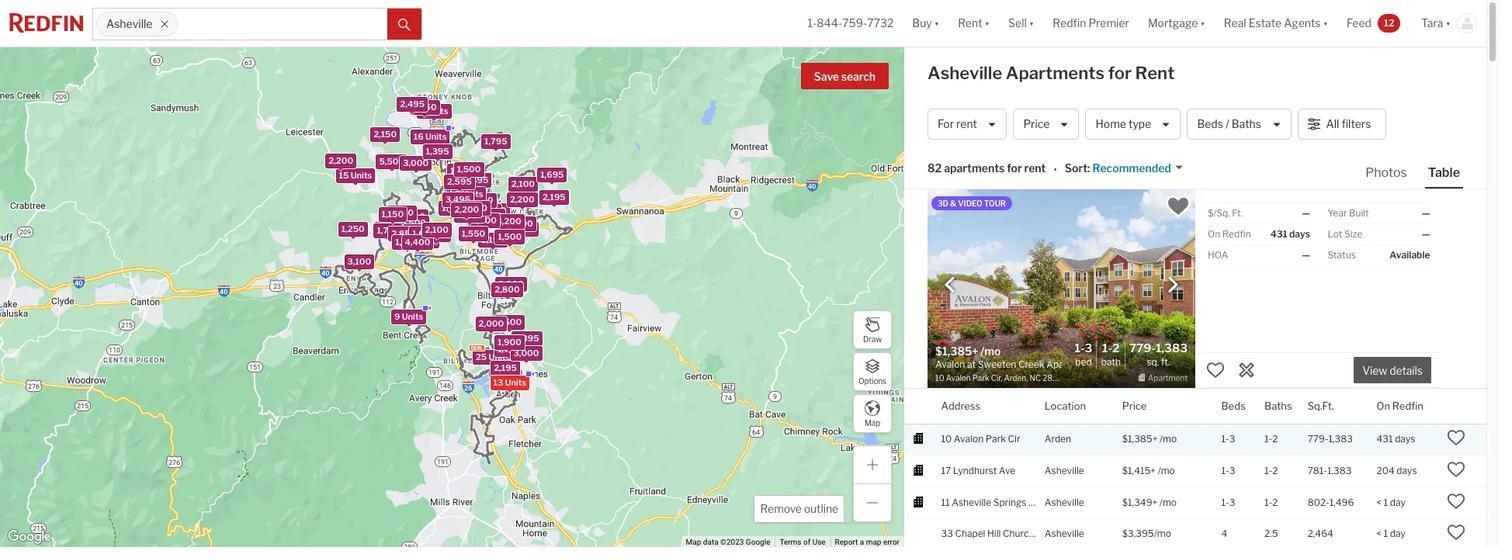 Task type: locate. For each thing, give the bounding box(es) containing it.
real estate agents ▾ button
[[1215, 0, 1338, 47]]

1 vertical spatial 431 days
[[1377, 433, 1416, 445]]

cir
[[1008, 433, 1021, 445], [1029, 497, 1041, 508]]

0 vertical spatial 431 days
[[1271, 228, 1311, 240]]

0 vertical spatial day
[[1391, 497, 1406, 508]]

asheville right church
[[1045, 528, 1085, 540]]

$1,385+ /mo
[[1123, 433, 1177, 445]]

hoa
[[1208, 249, 1229, 261]]

1 horizontal spatial price
[[1123, 400, 1147, 412]]

sell ▾ button
[[999, 0, 1044, 47]]

17 lyndhurst ave
[[941, 465, 1016, 476]]

0 vertical spatial beds
[[1198, 118, 1224, 131]]

ft. right sq.
[[1161, 356, 1171, 368]]

3 1-2 from the top
[[1265, 497, 1278, 508]]

days for 781-1,383
[[1397, 465, 1418, 476]]

1 vertical spatial rent
[[1136, 63, 1175, 83]]

2,700
[[400, 211, 425, 222]]

rent
[[958, 17, 983, 30], [1136, 63, 1175, 83]]

3d & video tour
[[938, 199, 1006, 208]]

16
[[413, 131, 423, 142]]

favorite this home image
[[1207, 361, 1225, 380], [1448, 460, 1466, 479]]

redfin down details
[[1393, 400, 1424, 412]]

favorite this home image
[[1448, 428, 1466, 447], [1448, 492, 1466, 511], [1448, 524, 1466, 542]]

/mo for $3,395 /mo
[[1154, 528, 1172, 540]]

favorite button image
[[1166, 193, 1192, 220]]

rent left •
[[1025, 162, 1046, 175]]

buy ▾
[[913, 17, 940, 30]]

204 days
[[1377, 465, 1418, 476]]

1 horizontal spatial map
[[865, 418, 881, 427]]

0 vertical spatial 1,695
[[540, 169, 564, 180]]

1 day from the top
[[1391, 497, 1406, 508]]

/mo right $1,349+
[[1160, 497, 1177, 508]]

on inside button
[[1377, 400, 1391, 412]]

price down asheville apartments for rent
[[1024, 118, 1050, 131]]

1,895 up 2,595
[[450, 165, 474, 176]]

0 vertical spatial 1
[[1384, 497, 1389, 508]]

4 inside map region
[[464, 205, 469, 216]]

2 < from the top
[[1377, 528, 1382, 540]]

1 vertical spatial 2 units
[[454, 189, 483, 200]]

heading
[[936, 344, 1062, 384]]

/mo right $1,415+
[[1158, 465, 1175, 476]]

redfin inside redfin premier 'button'
[[1053, 17, 1087, 30]]

1 vertical spatial favorite this home image
[[1448, 460, 1466, 479]]

2 1-3 from the top
[[1222, 465, 1236, 476]]

— left status
[[1302, 249, 1311, 261]]

beds down x-out this home icon
[[1222, 400, 1246, 412]]

3,395
[[514, 333, 539, 344]]

0 horizontal spatial 11
[[442, 203, 450, 214]]

map
[[865, 418, 881, 427], [686, 538, 701, 547]]

estate
[[1249, 17, 1282, 30]]

1-3 for $1,349+ /mo
[[1222, 497, 1236, 508]]

0 vertical spatial 1,950
[[413, 102, 437, 113]]

1
[[1384, 497, 1389, 508], [1384, 528, 1389, 540]]

day for 2,464
[[1391, 528, 1406, 540]]

for
[[938, 118, 954, 131]]

on down view
[[1377, 400, 1391, 412]]

asheville up chapel
[[952, 497, 992, 508]]

1 vertical spatial days
[[1395, 433, 1416, 445]]

2 vertical spatial days
[[1397, 465, 1418, 476]]

1 horizontal spatial for
[[1108, 63, 1132, 83]]

2 units up "16 units"
[[419, 106, 448, 117]]

1 horizontal spatial on
[[1377, 400, 1391, 412]]

779- up 781-
[[1308, 433, 1329, 445]]

1 vertical spatial rent
[[1025, 162, 1046, 175]]

1,395
[[426, 146, 449, 157]]

for inside 82 apartments for rent •
[[1007, 162, 1022, 175]]

0 horizontal spatial ft.
[[1161, 356, 1171, 368]]

1-2 down baths 'button' on the bottom right
[[1265, 433, 1278, 445]]

/mo right $1,385+
[[1160, 433, 1177, 445]]

1,900 up 25 units
[[497, 337, 521, 348]]

3 for $1,385+ /mo
[[1230, 433, 1236, 445]]

for down premier
[[1108, 63, 1132, 83]]

beds for beds
[[1222, 400, 1246, 412]]

day for 802-1,496
[[1391, 497, 1406, 508]]

None search field
[[178, 9, 387, 40]]

home type
[[1096, 118, 1152, 131]]

view details button
[[1354, 357, 1432, 384]]

431
[[1271, 228, 1288, 240], [1377, 433, 1393, 445]]

431 days up 204 days
[[1377, 433, 1416, 445]]

13 units
[[493, 378, 526, 389]]

0 horizontal spatial 431
[[1271, 228, 1288, 240]]

779- up sq.
[[1130, 342, 1156, 356]]

avalon
[[954, 433, 984, 445]]

— up available
[[1422, 228, 1431, 240]]

< down the 204
[[1377, 497, 1382, 508]]

2 vertical spatial favorite this home image
[[1448, 524, 1466, 542]]

location button
[[1045, 389, 1086, 424]]

1,383 inside the 779-1,383 sq. ft.
[[1156, 342, 1188, 356]]

bath
[[1101, 356, 1121, 368]]

4 ▾ from the left
[[1201, 17, 1206, 30]]

$3,395 /mo
[[1123, 528, 1172, 540]]

filters
[[1342, 118, 1372, 131]]

11 inside map region
[[442, 203, 450, 214]]

1 1-3 from the top
[[1222, 433, 1236, 445]]

1 horizontal spatial 1,150
[[476, 206, 498, 217]]

1 vertical spatial 431
[[1377, 433, 1393, 445]]

map down options
[[865, 418, 881, 427]]

▾ right the agents
[[1324, 17, 1329, 30]]

redfin down $/sq. ft.
[[1223, 228, 1251, 240]]

/mo down $1,349+ /mo
[[1154, 528, 1172, 540]]

1,496
[[1330, 497, 1355, 508]]

sell
[[1009, 17, 1027, 30]]

3 favorite this home image from the top
[[1448, 524, 1466, 542]]

2 down baths 'button' on the bottom right
[[1273, 433, 1278, 445]]

1,150
[[476, 206, 498, 217], [381, 209, 403, 220]]

▾ right sell
[[1030, 17, 1035, 30]]

10
[[941, 433, 952, 445]]

0 vertical spatial 2,495
[[400, 99, 424, 110]]

2 horizontal spatial redfin
[[1393, 400, 1424, 412]]

13.5k
[[465, 174, 489, 185]]

report a map error
[[835, 538, 900, 547]]

1 vertical spatial 3,100
[[347, 256, 371, 267]]

rent down mortgage
[[1136, 63, 1175, 83]]

0 vertical spatial ft.
[[1233, 207, 1243, 219]]

rent ▾
[[958, 17, 990, 30]]

1 horizontal spatial rent
[[1025, 162, 1046, 175]]

days left lot
[[1290, 228, 1311, 240]]

0 vertical spatial 431
[[1271, 228, 1288, 240]]

0 horizontal spatial 1,150
[[381, 209, 403, 220]]

on redfin down details
[[1377, 400, 1424, 412]]

1 horizontal spatial 4
[[1222, 528, 1228, 540]]

asheville apartments for rent
[[928, 63, 1175, 83]]

0 horizontal spatial redfin
[[1053, 17, 1087, 30]]

5,500
[[379, 156, 404, 167]]

0 vertical spatial redfin
[[1053, 17, 1087, 30]]

< right 2,464
[[1377, 528, 1382, 540]]

0 horizontal spatial 1,695
[[341, 225, 365, 235]]

beds / baths button
[[1188, 109, 1292, 140]]

— for built
[[1422, 207, 1431, 219]]

2 down 2,595
[[454, 189, 460, 200]]

11 left 5,350
[[442, 203, 450, 214]]

0 vertical spatial favorite this home image
[[1207, 361, 1225, 380]]

1 horizontal spatial 11
[[941, 497, 950, 508]]

all filters button
[[1298, 109, 1387, 140]]

map left data
[[686, 538, 701, 547]]

1 1-2 from the top
[[1265, 433, 1278, 445]]

5 ▾ from the left
[[1324, 17, 1329, 30]]

0 vertical spatial 1-2
[[1265, 433, 1278, 445]]

0 vertical spatial map
[[865, 418, 881, 427]]

1-2 for 781-1,383
[[1265, 465, 1278, 476]]

1-3 for $1,415+ /mo
[[1222, 465, 1236, 476]]

0 horizontal spatial on
[[1208, 228, 1221, 240]]

1,350 up "3,495"
[[457, 173, 481, 184]]

cir right springs
[[1029, 497, 1041, 508]]

1 vertical spatial 1,900
[[509, 218, 533, 229]]

1 horizontal spatial ft.
[[1233, 207, 1243, 219]]

days down on redfin button
[[1395, 433, 1416, 445]]

2 favorite this home image from the top
[[1448, 492, 1466, 511]]

779- for 779-1,383
[[1308, 433, 1329, 445]]

beds
[[1198, 118, 1224, 131], [1222, 400, 1246, 412]]

1,695 left "1,775"
[[341, 225, 365, 235]]

431 left lot
[[1271, 228, 1288, 240]]

2,100 up 3,200
[[511, 178, 535, 189]]

1 vertical spatial beds
[[1222, 400, 1246, 412]]

2 day from the top
[[1391, 528, 1406, 540]]

0 vertical spatial 11
[[442, 203, 450, 214]]

asheville down arden
[[1045, 465, 1085, 476]]

2 1-2 from the top
[[1265, 465, 1278, 476]]

0 horizontal spatial baths
[[1232, 118, 1262, 131]]

▾ for sell ▾
[[1030, 17, 1035, 30]]

days right the 204
[[1397, 465, 1418, 476]]

1,350 down 2,700
[[392, 228, 416, 239]]

802-1,496
[[1308, 497, 1355, 508]]

— left year
[[1302, 207, 1311, 219]]

431 up the 204
[[1377, 433, 1393, 445]]

1 vertical spatial ft.
[[1161, 356, 1171, 368]]

0 horizontal spatial on redfin
[[1208, 228, 1251, 240]]

save search button
[[801, 63, 889, 89]]

3 1-3 from the top
[[1222, 497, 1236, 508]]

$1,349+ /mo
[[1123, 497, 1177, 508]]

2 vertical spatial 1,900
[[497, 337, 521, 348]]

0 horizontal spatial for
[[1007, 162, 1022, 175]]

1,383 up 781-1,383
[[1329, 433, 1353, 445]]

1,383
[[1156, 342, 1188, 356], [1329, 433, 1353, 445], [1328, 465, 1352, 476]]

1-3 for $1,385+ /mo
[[1222, 433, 1236, 445]]

price up $1,385+
[[1123, 400, 1147, 412]]

1 vertical spatial < 1 day
[[1377, 528, 1406, 540]]

0 horizontal spatial 779-
[[1130, 342, 1156, 356]]

3 ▾ from the left
[[1030, 17, 1035, 30]]

of
[[804, 538, 811, 547]]

1,383 for 779-1,383
[[1329, 433, 1353, 445]]

11 units
[[442, 203, 473, 214]]

4 for 4 units
[[464, 205, 469, 216]]

1-844-759-7732
[[808, 17, 894, 30]]

on redfin down $/sq. ft.
[[1208, 228, 1251, 240]]

0 vertical spatial 3,500
[[401, 217, 426, 228]]

beds for beds / baths
[[1198, 118, 1224, 131]]

—
[[1302, 207, 1311, 219], [1422, 207, 1431, 219], [1422, 228, 1431, 240], [1302, 249, 1311, 261]]

1 vertical spatial 11
[[941, 497, 950, 508]]

1,383 up sq.
[[1156, 342, 1188, 356]]

rent inside 82 apartments for rent •
[[1025, 162, 1046, 175]]

home type button
[[1086, 109, 1181, 140]]

1-2
[[1265, 433, 1278, 445], [1265, 465, 1278, 476], [1265, 497, 1278, 508]]

map inside button
[[865, 418, 881, 427]]

0 horizontal spatial 2,100
[[425, 225, 448, 236]]

beds inside 'button'
[[1198, 118, 1224, 131]]

3 inside '1-3 bed'
[[1085, 342, 1093, 356]]

days
[[1290, 228, 1311, 240], [1395, 433, 1416, 445], [1397, 465, 1418, 476]]

map region
[[0, 5, 990, 547]]

11 up 33
[[941, 497, 950, 508]]

2 up 16
[[419, 106, 425, 117]]

0 horizontal spatial 2,200
[[328, 156, 353, 166]]

0 vertical spatial 779-
[[1130, 342, 1156, 356]]

▾ for tara ▾
[[1446, 17, 1451, 30]]

lot size
[[1328, 228, 1363, 240]]

beds left / at the top of the page
[[1198, 118, 1224, 131]]

0 horizontal spatial 431 days
[[1271, 228, 1311, 240]]

1 horizontal spatial on redfin
[[1377, 400, 1424, 412]]

redfin left premier
[[1053, 17, 1087, 30]]

11 for 11 units
[[442, 203, 450, 214]]

1 vertical spatial 1
[[1384, 528, 1389, 540]]

favorite this home image right 204 days
[[1448, 460, 1466, 479]]

/mo for $1,349+ /mo
[[1160, 497, 1177, 508]]

2 1 from the top
[[1384, 528, 1389, 540]]

0 horizontal spatial cir
[[1008, 433, 1021, 445]]

for right apartments
[[1007, 162, 1022, 175]]

2,100 up '4,400'
[[425, 225, 448, 236]]

1,500 up 2,595
[[457, 164, 481, 175]]

2 < 1 day from the top
[[1377, 528, 1406, 540]]

17
[[941, 465, 951, 476]]

asheville down rent ▾ dropdown button
[[928, 63, 1003, 83]]

1 horizontal spatial 779-
[[1308, 433, 1329, 445]]

0 horizontal spatial rent
[[957, 118, 978, 131]]

1 horizontal spatial baths
[[1265, 400, 1293, 412]]

2 horizontal spatial 2,200
[[510, 194, 534, 205]]

$/sq. ft.
[[1208, 207, 1243, 219]]

2 vertical spatial 1,383
[[1328, 465, 1352, 476]]

1 < 1 day from the top
[[1377, 497, 1406, 508]]

0 vertical spatial 3,100
[[451, 199, 474, 210]]

1 ▾ from the left
[[935, 17, 940, 30]]

< for 2,464
[[1377, 528, 1382, 540]]

1,450
[[395, 237, 419, 248]]

price button up $1,385+
[[1123, 389, 1147, 424]]

▾ left sell
[[985, 17, 990, 30]]

1-844-759-7732 link
[[808, 17, 894, 30]]

on up hoa
[[1208, 228, 1221, 240]]

baths right / at the top of the page
[[1232, 118, 1262, 131]]

favorite this home image for 1,383
[[1448, 428, 1466, 447]]

price button up •
[[1014, 109, 1080, 140]]

▾ right tara
[[1446, 17, 1451, 30]]

baths inside beds / baths 'button'
[[1232, 118, 1262, 131]]

1,383 for 781-1,383
[[1328, 465, 1352, 476]]

redfin
[[1053, 17, 1087, 30], [1223, 228, 1251, 240], [1393, 400, 1424, 412]]

buy ▾ button
[[913, 0, 940, 47]]

1,383 for 779-1,383 sq. ft.
[[1156, 342, 1188, 356]]

1,383 up 1,496
[[1328, 465, 1352, 476]]

1 vertical spatial price button
[[1123, 389, 1147, 424]]

0 vertical spatial 1-3
[[1222, 433, 1236, 445]]

9 units
[[394, 311, 423, 322]]

1 vertical spatial 1-2
[[1265, 465, 1278, 476]]

1 favorite this home image from the top
[[1448, 428, 1466, 447]]

1 vertical spatial for
[[1007, 162, 1022, 175]]

sort
[[1065, 162, 1088, 175]]

1 1 from the top
[[1384, 497, 1389, 508]]

remove asheville image
[[160, 19, 169, 29]]

park
[[986, 433, 1006, 445]]

▾ right buy
[[935, 17, 940, 30]]

home
[[1096, 118, 1127, 131]]

431 days left lot
[[1271, 228, 1311, 240]]

▾ right mortgage
[[1201, 17, 1206, 30]]

10 avalon park cir
[[941, 433, 1021, 445]]

5,350
[[457, 210, 482, 221]]

1-2 left 781-
[[1265, 465, 1278, 476]]

1 vertical spatial map
[[686, 538, 701, 547]]

431 days
[[1271, 228, 1311, 240], [1377, 433, 1416, 445]]

beds button
[[1222, 389, 1246, 424]]

1 for 2,464
[[1384, 528, 1389, 540]]

0 vertical spatial on redfin
[[1208, 228, 1251, 240]]

favorite this home image left x-out this home icon
[[1207, 361, 1225, 380]]

< for 802-1,496
[[1377, 497, 1382, 508]]

on
[[1208, 228, 1221, 240], [1377, 400, 1391, 412]]

< 1 day for 2,464
[[1377, 528, 1406, 540]]

units
[[427, 106, 448, 117], [425, 131, 446, 142], [350, 170, 372, 181], [462, 189, 483, 200], [452, 203, 473, 214], [471, 205, 493, 216], [402, 311, 423, 322], [488, 352, 510, 363], [505, 378, 526, 389]]

save
[[814, 70, 839, 83]]

2 units up 2,750
[[454, 189, 483, 200]]

data
[[703, 538, 719, 547]]

2 up bath
[[1113, 342, 1120, 356]]

0 horizontal spatial 4
[[464, 205, 469, 216]]

1 horizontal spatial 2,495
[[541, 192, 566, 203]]

2 vertical spatial redfin
[[1393, 400, 1424, 412]]

cir right park
[[1008, 433, 1021, 445]]

779- inside the 779-1,383 sq. ft.
[[1130, 342, 1156, 356]]

rent right buy ▾
[[958, 17, 983, 30]]

ave
[[999, 465, 1016, 476]]

0 vertical spatial 2 units
[[419, 106, 448, 117]]

1,900 right 2,300
[[509, 218, 533, 229]]

1,895 up "3,495"
[[465, 175, 488, 186]]

1 vertical spatial day
[[1391, 528, 1406, 540]]

1,695 right 13.5k
[[540, 169, 564, 180]]

sq.ft.
[[1308, 400, 1334, 412]]

/mo for $1,415+ /mo
[[1158, 465, 1175, 476]]

submit search image
[[398, 18, 411, 31]]

1,695
[[540, 169, 564, 180], [341, 225, 365, 235]]

photo of 10 avalon park cir, arden, nc 28704 image
[[928, 189, 1196, 388]]

0 vertical spatial 1,900
[[455, 188, 479, 199]]

details
[[1390, 364, 1423, 378]]

0 vertical spatial < 1 day
[[1377, 497, 1406, 508]]

1 < from the top
[[1377, 497, 1382, 508]]

2 ▾ from the left
[[985, 17, 990, 30]]

ft. right $/sq.
[[1233, 207, 1243, 219]]

rent right the for in the top of the page
[[957, 118, 978, 131]]

1-2 up 2.5
[[1265, 497, 1278, 508]]

baths left sq.ft.
[[1265, 400, 1293, 412]]

4 for 4
[[1222, 528, 1228, 540]]

0 vertical spatial cir
[[1008, 433, 1021, 445]]

terms of use
[[780, 538, 826, 547]]

1- inside "1-2 bath"
[[1103, 342, 1113, 356]]

6 ▾ from the left
[[1446, 17, 1451, 30]]

— down table button
[[1422, 207, 1431, 219]]

2 vertical spatial 1-2
[[1265, 497, 1278, 508]]

1 horizontal spatial rent
[[1136, 63, 1175, 83]]

2,900
[[468, 195, 493, 206], [477, 211, 502, 222]]

1,900 down 2,595
[[455, 188, 479, 199]]

rent
[[957, 118, 978, 131], [1025, 162, 1046, 175]]



Task type: vqa. For each thing, say whether or not it's contained in the screenshot.


Task type: describe. For each thing, give the bounding box(es) containing it.
1,500 right 4,900
[[512, 223, 536, 234]]

recommended button
[[1091, 161, 1184, 176]]

1 vertical spatial 2,495
[[541, 192, 566, 203]]

1,750
[[497, 344, 520, 355]]

1- inside '1-3 bed'
[[1075, 342, 1085, 356]]

arden
[[1045, 433, 1072, 445]]

1 horizontal spatial 1,695
[[540, 169, 564, 180]]

/mo for $1,385+ /mo
[[1160, 433, 1177, 445]]

hill
[[988, 528, 1001, 540]]

for for rent
[[1007, 162, 1022, 175]]

25
[[476, 352, 487, 363]]

1,500 down 3,200
[[498, 231, 522, 242]]

for rent
[[938, 118, 978, 131]]

photos button
[[1363, 165, 1425, 187]]

days for 779-1,383
[[1395, 433, 1416, 445]]

1 vertical spatial 2,100
[[425, 225, 448, 236]]

google image
[[4, 527, 55, 547]]

1 vertical spatial 1,950
[[406, 226, 429, 237]]

built
[[1350, 207, 1370, 219]]

redfin inside on redfin button
[[1393, 400, 1424, 412]]

remove outline
[[761, 502, 839, 516]]

0 vertical spatial days
[[1290, 228, 1311, 240]]

cir for park
[[1008, 433, 1021, 445]]

▾ for rent ▾
[[985, 17, 990, 30]]

11 asheville springs cir asheville
[[941, 497, 1085, 508]]

&
[[950, 199, 957, 208]]

2,000
[[478, 319, 504, 330]]

available
[[1390, 249, 1431, 261]]

terms
[[780, 538, 802, 547]]

— for size
[[1422, 228, 1431, 240]]

map for map data ©2023 google
[[686, 538, 701, 547]]

on redfin button
[[1377, 389, 1424, 424]]

draw
[[863, 334, 882, 344]]

bed
[[1076, 356, 1092, 368]]

1 for 802-1,496
[[1384, 497, 1389, 508]]

82
[[928, 162, 942, 175]]

draw button
[[853, 311, 892, 349]]

11 for 11 asheville springs cir asheville
[[941, 497, 950, 508]]

options button
[[853, 353, 892, 391]]

a
[[860, 538, 864, 547]]

844-
[[817, 17, 843, 30]]

google
[[746, 538, 771, 547]]

favorite button checkbox
[[1166, 193, 1192, 220]]

favorite this home image for 1,496
[[1448, 492, 1466, 511]]

chapel
[[955, 528, 986, 540]]

sq.ft. button
[[1308, 389, 1334, 424]]

real estate agents ▾
[[1224, 17, 1329, 30]]

3 for $1,349+ /mo
[[1230, 497, 1236, 508]]

2 inside "1-2 bath"
[[1113, 342, 1120, 356]]

1 horizontal spatial price button
[[1123, 389, 1147, 424]]

13
[[493, 378, 503, 389]]

search
[[842, 70, 876, 83]]

location
[[1045, 400, 1086, 412]]

all
[[1327, 118, 1340, 131]]

1 vertical spatial 1,350
[[392, 228, 416, 239]]

2 vertical spatial 3,500
[[496, 317, 522, 328]]

1 horizontal spatial 1,350
[[457, 173, 481, 184]]

redfin premier button
[[1044, 0, 1139, 47]]

rent ▾ button
[[958, 0, 990, 47]]

view details link
[[1354, 356, 1432, 384]]

0 vertical spatial price
[[1024, 118, 1050, 131]]

:
[[1088, 162, 1091, 175]]

— for ft.
[[1302, 207, 1311, 219]]

1,600
[[412, 228, 436, 239]]

for for rent
[[1108, 63, 1132, 83]]

0 vertical spatial on
[[1208, 228, 1221, 240]]

1 vertical spatial 2,900
[[477, 211, 502, 222]]

0 vertical spatial 1,550
[[456, 202, 480, 213]]

©2023
[[721, 538, 744, 547]]

sell ▾
[[1009, 17, 1035, 30]]

asheville left remove asheville image
[[106, 17, 153, 31]]

759-
[[843, 17, 867, 30]]

rent inside dropdown button
[[958, 17, 983, 30]]

ft. inside the 779-1,383 sq. ft.
[[1161, 356, 1171, 368]]

real
[[1224, 17, 1247, 30]]

report a map error link
[[835, 538, 900, 547]]

map for map
[[865, 418, 881, 427]]

1 horizontal spatial redfin
[[1223, 228, 1251, 240]]

0 horizontal spatial favorite this home image
[[1207, 361, 1225, 380]]

779- for 779-1,383 sq. ft.
[[1130, 342, 1156, 356]]

0 vertical spatial 2,900
[[468, 195, 493, 206]]

2,500
[[412, 228, 437, 239]]

1,775
[[377, 225, 399, 236]]

2 left 781-
[[1273, 465, 1278, 476]]

3 for $1,415+ /mo
[[1230, 465, 1236, 476]]

1 horizontal spatial 3,100
[[451, 199, 474, 210]]

2.5
[[1265, 528, 1279, 540]]

1-3 bed
[[1075, 342, 1093, 368]]

1 vertical spatial 3,500
[[411, 235, 436, 246]]

$1,385+
[[1123, 433, 1158, 445]]

tara
[[1422, 17, 1444, 30]]

1-2 for 802-1,496
[[1265, 497, 1278, 508]]

< 1 day for 802-1,496
[[1377, 497, 1406, 508]]

apartments
[[1006, 63, 1105, 83]]

rent inside for rent button
[[957, 118, 978, 131]]

report
[[835, 538, 858, 547]]

rd
[[1037, 528, 1049, 540]]

sort :
[[1065, 162, 1091, 175]]

1 vertical spatial baths
[[1265, 400, 1293, 412]]

1 vertical spatial 1,550
[[461, 228, 485, 239]]

outline
[[804, 502, 839, 516]]

springs
[[994, 497, 1027, 508]]

1-2 for 779-1,383
[[1265, 433, 1278, 445]]

recommended
[[1093, 162, 1172, 175]]

2,850
[[391, 228, 416, 239]]

▾ for mortgage ▾
[[1201, 17, 1206, 30]]

mortgage
[[1148, 17, 1198, 30]]

33 chapel hill church rd asheville
[[941, 528, 1085, 540]]

map button
[[853, 394, 892, 433]]

premier
[[1089, 17, 1130, 30]]

9
[[394, 311, 400, 322]]

▾ for buy ▾
[[935, 17, 940, 30]]

2,300
[[472, 211, 497, 222]]

previous button image
[[943, 277, 958, 292]]

asheville up rd
[[1045, 497, 1085, 508]]

remove
[[761, 502, 802, 516]]

status
[[1328, 249, 1356, 261]]

2 up 2.5
[[1273, 497, 1278, 508]]

0 horizontal spatial 2,495
[[400, 99, 424, 110]]

1 horizontal spatial 2,200
[[454, 205, 479, 215]]

1 horizontal spatial favorite this home image
[[1448, 460, 1466, 479]]

next button image
[[1166, 277, 1181, 292]]

1 vertical spatial on redfin
[[1377, 400, 1424, 412]]

802-
[[1308, 497, 1330, 508]]

cir for springs
[[1029, 497, 1041, 508]]

0 vertical spatial 2,100
[[511, 178, 535, 189]]

tour
[[984, 199, 1006, 208]]

photos
[[1366, 165, 1408, 180]]

2,150
[[373, 129, 397, 140]]

mortgage ▾ button
[[1148, 0, 1206, 47]]

2,464
[[1308, 528, 1334, 540]]

$1,415+
[[1123, 465, 1156, 476]]

redfin premier
[[1053, 17, 1130, 30]]

use
[[813, 538, 826, 547]]

1 horizontal spatial 431 days
[[1377, 433, 1416, 445]]

feed
[[1347, 17, 1372, 30]]

beds / baths
[[1198, 118, 1262, 131]]

0 horizontal spatial price button
[[1014, 109, 1080, 140]]

3d
[[938, 199, 949, 208]]

view
[[1363, 364, 1388, 378]]

x-out this home image
[[1238, 361, 1256, 380]]

sell ▾ button
[[1009, 0, 1035, 47]]

church
[[1003, 528, 1035, 540]]

baths button
[[1265, 389, 1293, 424]]



